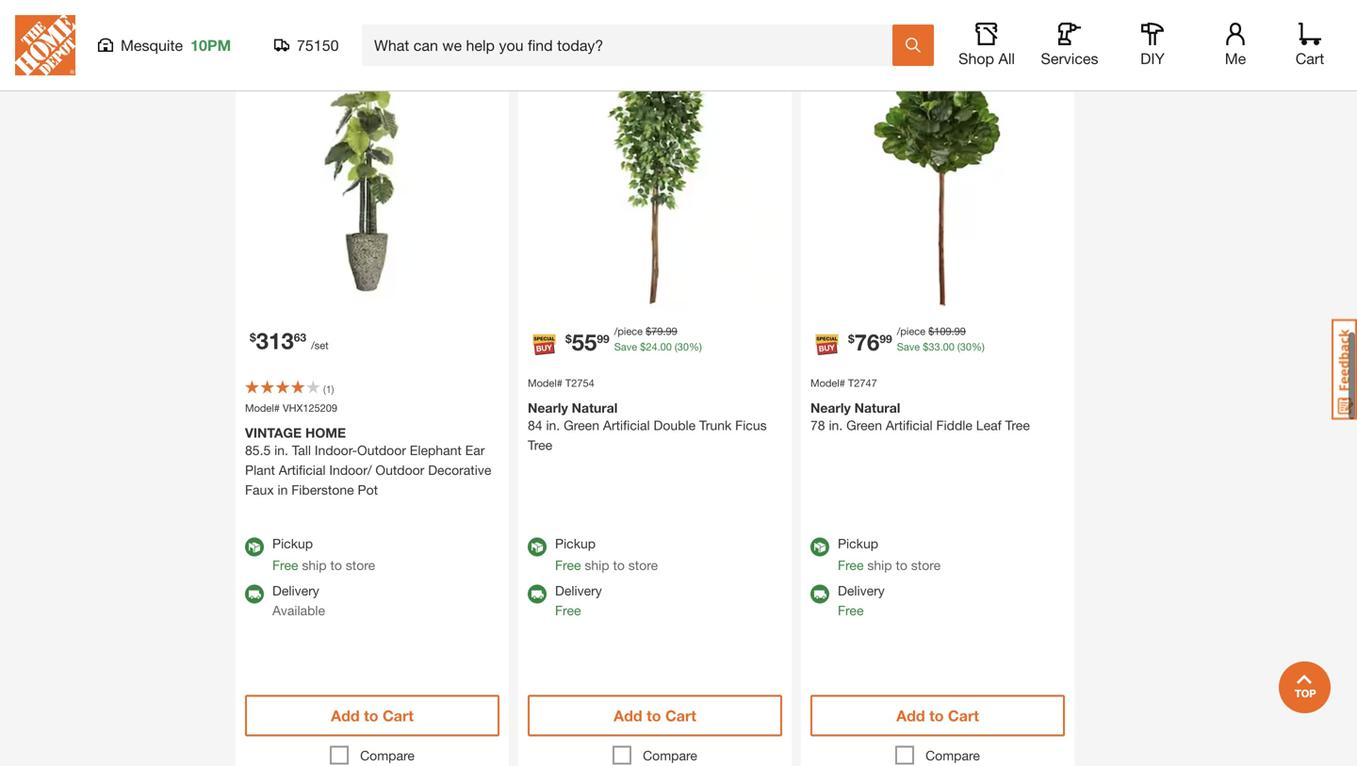 Task type: locate. For each thing, give the bounding box(es) containing it.
0 horizontal spatial %)
[[689, 341, 702, 353]]

3 pickup free ship to store from the left
[[838, 536, 941, 573]]

nearly inside "nearly natural 78 in. green artificial fiddle leaf tree"
[[811, 400, 851, 416]]

$ up 33
[[928, 325, 934, 337]]

save inside the '/piece $ 109 . 99 save $ 33 . 00 ( 30 %)'
[[897, 341, 920, 353]]

double
[[654, 417, 696, 433]]

2 add from the left
[[614, 707, 642, 725]]

$ up model# t2754
[[565, 332, 572, 345]]

/piece inside /piece $ 79 . 99 save $ 24 . 00 ( 30 %)
[[614, 325, 643, 337]]

00 right 33
[[943, 341, 955, 353]]

the home depot logo image
[[15, 15, 75, 75]]

2 delivery from the left
[[555, 583, 602, 598]]

313
[[256, 327, 294, 354]]

cart link
[[1289, 23, 1331, 68]]

save for 55
[[614, 341, 637, 353]]

outdoor up indoor/
[[357, 442, 406, 458]]

0 horizontal spatial 00
[[660, 341, 672, 353]]

in. right 84
[[546, 417, 560, 433]]

add
[[331, 707, 360, 725], [614, 707, 642, 725], [896, 707, 925, 725]]

add to cart button
[[245, 695, 499, 737], [528, 695, 782, 737], [811, 695, 1065, 737]]

2 /piece from the left
[[897, 325, 926, 337]]

. down 79
[[657, 341, 660, 353]]

1 horizontal spatial 00
[[943, 341, 955, 353]]

add to cart
[[331, 707, 414, 725], [614, 707, 696, 725], [896, 707, 979, 725]]

1 horizontal spatial store
[[628, 557, 658, 573]]

1 horizontal spatial delivery free
[[838, 583, 885, 618]]

2 add to cart from the left
[[614, 707, 696, 725]]

model# left t2754
[[528, 377, 563, 389]]

0 horizontal spatial delivery
[[272, 583, 319, 598]]

1 horizontal spatial pickup
[[555, 536, 596, 551]]

%) inside the '/piece $ 109 . 99 save $ 33 . 00 ( 30 %)'
[[972, 341, 985, 353]]

1 horizontal spatial model#
[[528, 377, 563, 389]]

99 left '24'
[[597, 332, 610, 345]]

1 natural from the left
[[572, 400, 618, 416]]

indoor-
[[315, 442, 357, 458]]

pickup for 76
[[838, 536, 878, 551]]

2 add to cart button from the left
[[528, 695, 782, 737]]

84 in. green artificial double trunk ficus tree image
[[518, 36, 792, 310]]

0 horizontal spatial ship
[[302, 557, 327, 573]]

available for pickup image for delivery free
[[811, 538, 829, 557]]

all
[[998, 49, 1015, 67]]

green
[[564, 417, 599, 433], [846, 417, 882, 433]]

0 horizontal spatial add to cart
[[331, 707, 414, 725]]

)
[[332, 383, 334, 395]]

1 00 from the left
[[660, 341, 672, 353]]

2 nearly from the left
[[811, 400, 851, 416]]

( right 33
[[957, 341, 960, 353]]

0 horizontal spatial store
[[346, 557, 375, 573]]

99 inside "$ 55 99"
[[597, 332, 610, 345]]

pickup
[[272, 536, 313, 551], [555, 536, 596, 551], [838, 536, 878, 551]]

2 pickup free ship to store from the left
[[555, 536, 658, 573]]

3 add to cart button from the left
[[811, 695, 1065, 737]]

1 %) from the left
[[689, 341, 702, 353]]

99 left 33
[[880, 332, 892, 345]]

artificial inside the 'nearly natural 84 in. green artificial double trunk ficus tree'
[[603, 417, 650, 433]]

2 horizontal spatial add to cart
[[896, 707, 979, 725]]

2 horizontal spatial pickup
[[838, 536, 878, 551]]

available shipping image
[[811, 585, 829, 604]]

save
[[614, 341, 637, 353], [897, 341, 920, 353]]

30 inside the '/piece $ 109 . 99 save $ 33 . 00 ( 30 %)'
[[960, 341, 972, 353]]

1 horizontal spatial tree
[[1005, 417, 1030, 433]]

99
[[666, 325, 677, 337], [954, 325, 966, 337], [597, 332, 610, 345], [880, 332, 892, 345]]

2 horizontal spatial store
[[911, 557, 941, 573]]

available shipping image
[[245, 585, 264, 604], [528, 585, 547, 604]]

30
[[677, 341, 689, 353], [960, 341, 972, 353]]

2 horizontal spatial in.
[[829, 417, 843, 433]]

1 horizontal spatial (
[[675, 341, 677, 353]]

1 horizontal spatial add
[[614, 707, 642, 725]]

$ inside $ 313 63 /set
[[250, 331, 256, 344]]

3 compare from the left
[[926, 748, 980, 763]]

/piece
[[614, 325, 643, 337], [897, 325, 926, 337]]

0 horizontal spatial tree
[[528, 437, 552, 453]]

3 delivery from the left
[[838, 583, 885, 598]]

0 horizontal spatial /piece
[[614, 325, 643, 337]]

add for 55
[[614, 707, 642, 725]]

delivery free for 55
[[555, 583, 602, 618]]

outdoor
[[357, 442, 406, 458], [376, 462, 424, 478]]

$ up model# t2747
[[848, 332, 855, 345]]

ficus
[[735, 417, 767, 433]]

%) inside /piece $ 79 . 99 save $ 24 . 00 ( 30 %)
[[689, 341, 702, 353]]

in. inside the 'nearly natural 84 in. green artificial double trunk ficus tree'
[[546, 417, 560, 433]]

2 %) from the left
[[972, 341, 985, 353]]

in. right 78
[[829, 417, 843, 433]]

What can we help you find today? search field
[[374, 25, 892, 65]]

available for pickup image up available shipping image
[[811, 538, 829, 557]]

1 horizontal spatial save
[[897, 341, 920, 353]]

save left '24'
[[614, 341, 637, 353]]

add to cart button for 55
[[528, 695, 782, 737]]

1 delivery from the left
[[272, 583, 319, 598]]

$ inside "$ 55 99"
[[565, 332, 572, 345]]

1 horizontal spatial available for pickup image
[[811, 538, 829, 557]]

2 horizontal spatial ship
[[867, 557, 892, 573]]

1 pickup from the left
[[272, 536, 313, 551]]

( inside /piece $ 79 . 99 save $ 24 . 00 ( 30 %)
[[675, 341, 677, 353]]

cart for the 84 in. green artificial double trunk ficus tree image
[[665, 707, 696, 725]]

99 right 79
[[666, 325, 677, 337]]

save inside /piece $ 79 . 99 save $ 24 . 00 ( 30 %)
[[614, 341, 637, 353]]

00
[[660, 341, 672, 353], [943, 341, 955, 353]]

save for 76
[[897, 341, 920, 353]]

2 store from the left
[[628, 557, 658, 573]]

2 horizontal spatial delivery
[[838, 583, 885, 598]]

. right $ 76 99
[[952, 325, 954, 337]]

diy button
[[1122, 23, 1183, 68]]

2 horizontal spatial model#
[[811, 377, 845, 389]]

available shipping image down available for pickup image
[[528, 585, 547, 604]]

2 horizontal spatial add to cart button
[[811, 695, 1065, 737]]

1 horizontal spatial green
[[846, 417, 882, 433]]

model# left t2747
[[811, 377, 845, 389]]

artificial inside "nearly natural 78 in. green artificial fiddle leaf tree"
[[886, 417, 933, 433]]

nearly up 78
[[811, 400, 851, 416]]

1 horizontal spatial in.
[[546, 417, 560, 433]]

store
[[346, 557, 375, 573], [628, 557, 658, 573], [911, 557, 941, 573]]

/piece $ 79 . 99 save $ 24 . 00 ( 30 %)
[[614, 325, 702, 353]]

0 horizontal spatial 30
[[677, 341, 689, 353]]

30 for 76
[[960, 341, 972, 353]]

0 horizontal spatial in.
[[274, 442, 288, 458]]

2 30 from the left
[[960, 341, 972, 353]]

2 natural from the left
[[854, 400, 900, 416]]

99 inside /piece $ 79 . 99 save $ 24 . 00 ( 30 %)
[[666, 325, 677, 337]]

/piece for 76
[[897, 325, 926, 337]]

natural for 76
[[854, 400, 900, 416]]

1 horizontal spatial natural
[[854, 400, 900, 416]]

green down t2747
[[846, 417, 882, 433]]

0 horizontal spatial compare
[[360, 748, 415, 763]]

shop all button
[[957, 23, 1017, 68]]

2 horizontal spatial artificial
[[886, 417, 933, 433]]

available shipping image for free
[[528, 585, 547, 604]]

free
[[272, 557, 298, 573], [555, 557, 581, 573], [838, 557, 864, 573], [555, 603, 581, 618], [838, 603, 864, 618]]

artificial for 55
[[603, 417, 650, 433]]

0 horizontal spatial pickup
[[272, 536, 313, 551]]

tree inside "nearly natural 78 in. green artificial fiddle leaf tree"
[[1005, 417, 1030, 433]]

1 horizontal spatial add to cart
[[614, 707, 696, 725]]

1 /piece from the left
[[614, 325, 643, 337]]

tree
[[1005, 417, 1030, 433], [528, 437, 552, 453]]

natural
[[572, 400, 618, 416], [854, 400, 900, 416]]

2 horizontal spatial add
[[896, 707, 925, 725]]

model# for 55
[[528, 377, 563, 389]]

model# t2754
[[528, 377, 594, 389]]

artificial
[[603, 417, 650, 433], [886, 417, 933, 433], [279, 462, 326, 478]]

1 horizontal spatial /piece
[[897, 325, 926, 337]]

2 horizontal spatial pickup free ship to store
[[838, 536, 941, 573]]

33
[[929, 341, 940, 353]]

0 horizontal spatial add
[[331, 707, 360, 725]]

1 horizontal spatial artificial
[[603, 417, 650, 433]]

%) right 33
[[972, 341, 985, 353]]

00 inside /piece $ 79 . 99 save $ 24 . 00 ( 30 %)
[[660, 341, 672, 353]]

1 horizontal spatial available shipping image
[[528, 585, 547, 604]]

ship
[[302, 557, 327, 573], [585, 557, 609, 573], [867, 557, 892, 573]]

3 pickup from the left
[[838, 536, 878, 551]]

2 00 from the left
[[943, 341, 955, 353]]

artificial inside vintage home 85.5 in. tall indoor-outdoor elephant ear plant artificial indoor/ outdoor decorative faux in fiberstone pot
[[279, 462, 326, 478]]

t2754
[[565, 377, 594, 389]]

99 inside $ 76 99
[[880, 332, 892, 345]]

in. for 76
[[829, 417, 843, 433]]

2 green from the left
[[846, 417, 882, 433]]

in.
[[546, 417, 560, 433], [829, 417, 843, 433], [274, 442, 288, 458]]

1 add from the left
[[331, 707, 360, 725]]

nearly for 55
[[528, 400, 568, 416]]

2 horizontal spatial compare
[[926, 748, 980, 763]]

store for 76
[[911, 557, 941, 573]]

3 add to cart from the left
[[896, 707, 979, 725]]

( left )
[[323, 383, 326, 395]]

pickup free ship to store
[[272, 536, 375, 573], [555, 536, 658, 573], [838, 536, 941, 573]]

2 available for pickup image from the left
[[811, 538, 829, 557]]

available shipping image left the delivery available
[[245, 585, 264, 604]]

cart
[[1296, 49, 1324, 67], [383, 707, 414, 725], [665, 707, 696, 725], [948, 707, 979, 725]]

55
[[572, 328, 597, 355]]

3 add from the left
[[896, 707, 925, 725]]

1 horizontal spatial delivery
[[555, 583, 602, 598]]

0 horizontal spatial nearly
[[528, 400, 568, 416]]

0 horizontal spatial green
[[564, 417, 599, 433]]

2 ship from the left
[[585, 557, 609, 573]]

add to cart button for 76
[[811, 695, 1065, 737]]

1 horizontal spatial nearly
[[811, 400, 851, 416]]

available for pickup image
[[245, 538, 264, 557], [811, 538, 829, 557]]

1 horizontal spatial ship
[[585, 557, 609, 573]]

green down t2754
[[564, 417, 599, 433]]

1 nearly from the left
[[528, 400, 568, 416]]

2 compare from the left
[[643, 748, 697, 763]]

compare
[[360, 748, 415, 763], [643, 748, 697, 763], [926, 748, 980, 763]]

2 horizontal spatial (
[[957, 341, 960, 353]]

natural inside the 'nearly natural 84 in. green artificial double trunk ficus tree'
[[572, 400, 618, 416]]

outdoor up pot
[[376, 462, 424, 478]]

tree right leaf
[[1005, 417, 1030, 433]]

in. inside "nearly natural 78 in. green artificial fiddle leaf tree"
[[829, 417, 843, 433]]

30 right 33
[[960, 341, 972, 353]]

2 delivery free from the left
[[838, 583, 885, 618]]

0 horizontal spatial available shipping image
[[245, 585, 264, 604]]

0 horizontal spatial artificial
[[279, 462, 326, 478]]

/piece left 109 at the top right of the page
[[897, 325, 926, 337]]

1 compare from the left
[[360, 748, 415, 763]]

pickup free ship to store for 76
[[838, 536, 941, 573]]

green for 76
[[846, 417, 882, 433]]

0 horizontal spatial delivery free
[[555, 583, 602, 618]]

1 horizontal spatial add to cart button
[[528, 695, 782, 737]]

model#
[[528, 377, 563, 389], [811, 377, 845, 389], [245, 402, 280, 414]]

me
[[1225, 49, 1246, 67]]

1 delivery free from the left
[[555, 583, 602, 618]]

1 horizontal spatial 30
[[960, 341, 972, 353]]

3 ship from the left
[[867, 557, 892, 573]]

1 horizontal spatial pickup free ship to store
[[555, 536, 658, 573]]

30 right '24'
[[677, 341, 689, 353]]

1 available shipping image from the left
[[245, 585, 264, 604]]

0 horizontal spatial pickup free ship to store
[[272, 536, 375, 573]]

1 vertical spatial tree
[[528, 437, 552, 453]]

artificial left "fiddle"
[[886, 417, 933, 433]]

tree down 84
[[528, 437, 552, 453]]

0 horizontal spatial available for pickup image
[[245, 538, 264, 557]]

decorative
[[428, 462, 491, 478]]

30 inside /piece $ 79 . 99 save $ 24 . 00 ( 30 %)
[[677, 341, 689, 353]]

add to cart for 55
[[614, 707, 696, 725]]

artificial for 76
[[886, 417, 933, 433]]

delivery free
[[555, 583, 602, 618], [838, 583, 885, 618]]

0 horizontal spatial add to cart button
[[245, 695, 499, 737]]

green inside the 'nearly natural 84 in. green artificial double trunk ficus tree'
[[564, 417, 599, 433]]

3 store from the left
[[911, 557, 941, 573]]

%) right '24'
[[689, 341, 702, 353]]

natural inside "nearly natural 78 in. green artificial fiddle leaf tree"
[[854, 400, 900, 416]]

1 horizontal spatial compare
[[643, 748, 697, 763]]

10pm
[[190, 36, 231, 54]]

artificial left double
[[603, 417, 650, 433]]

nearly
[[528, 400, 568, 416], [811, 400, 851, 416]]

78 in. green artificial fiddle leaf tree image
[[801, 36, 1074, 310]]

available for pickup image down faux
[[245, 538, 264, 557]]

99 right 109 at the top right of the page
[[954, 325, 966, 337]]

1 save from the left
[[614, 341, 637, 353]]

0 horizontal spatial save
[[614, 341, 637, 353]]

$ 313 63 /set
[[250, 327, 329, 354]]

0 vertical spatial tree
[[1005, 417, 1030, 433]]

1 available for pickup image from the left
[[245, 538, 264, 557]]

1 add to cart button from the left
[[245, 695, 499, 737]]

2 pickup from the left
[[555, 536, 596, 551]]

00 right '24'
[[660, 341, 672, 353]]

( for 55
[[675, 341, 677, 353]]

vhx125209
[[283, 402, 337, 414]]

in. inside vintage home 85.5 in. tall indoor-outdoor elephant ear plant artificial indoor/ outdoor decorative faux in fiberstone pot
[[274, 442, 288, 458]]

nearly inside the 'nearly natural 84 in. green artificial double trunk ficus tree'
[[528, 400, 568, 416]]

$ up '24'
[[646, 325, 651, 337]]

24
[[646, 341, 657, 353]]

model# up vintage
[[245, 402, 280, 414]]

2 save from the left
[[897, 341, 920, 353]]

shop
[[959, 49, 994, 67]]

green inside "nearly natural 78 in. green artificial fiddle leaf tree"
[[846, 417, 882, 433]]

in. down vintage
[[274, 442, 288, 458]]

/piece inside the '/piece $ 109 . 99 save $ 33 . 00 ( 30 %)'
[[897, 325, 926, 337]]

delivery for 55
[[555, 583, 602, 598]]

1 30 from the left
[[677, 341, 689, 353]]

.
[[663, 325, 666, 337], [952, 325, 954, 337], [657, 341, 660, 353], [940, 341, 943, 353]]

( right '24'
[[675, 341, 677, 353]]

( inside the '/piece $ 109 . 99 save $ 33 . 00 ( 30 %)'
[[957, 341, 960, 353]]

services button
[[1040, 23, 1100, 68]]

(
[[675, 341, 677, 353], [957, 341, 960, 353], [323, 383, 326, 395]]

/piece for 55
[[614, 325, 643, 337]]

natural down t2747
[[854, 400, 900, 416]]

add for 76
[[896, 707, 925, 725]]

model# vhx125209
[[245, 402, 337, 414]]

delivery
[[272, 583, 319, 598], [555, 583, 602, 598], [838, 583, 885, 598]]

nearly for 76
[[811, 400, 851, 416]]

00 inside the '/piece $ 109 . 99 save $ 33 . 00 ( 30 %)'
[[943, 341, 955, 353]]

$
[[646, 325, 651, 337], [928, 325, 934, 337], [250, 331, 256, 344], [565, 332, 572, 345], [848, 332, 855, 345], [640, 341, 646, 353], [923, 341, 929, 353]]

00 for 55
[[660, 341, 672, 353]]

natural for 55
[[572, 400, 618, 416]]

2 available shipping image from the left
[[528, 585, 547, 604]]

ship for 76
[[867, 557, 892, 573]]

%)
[[689, 341, 702, 353], [972, 341, 985, 353]]

ship for 55
[[585, 557, 609, 573]]

compare for 76
[[926, 748, 980, 763]]

0 horizontal spatial natural
[[572, 400, 618, 416]]

to
[[330, 557, 342, 573], [613, 557, 625, 573], [896, 557, 907, 573], [364, 707, 378, 725], [647, 707, 661, 725], [929, 707, 944, 725]]

natural down t2754
[[572, 400, 618, 416]]

pickup for 55
[[555, 536, 596, 551]]

1 horizontal spatial %)
[[972, 341, 985, 353]]

nearly up 84
[[528, 400, 568, 416]]

available for pickup image for delivery available
[[245, 538, 264, 557]]

/piece left 79
[[614, 325, 643, 337]]

84
[[528, 417, 542, 433]]

$ left 63
[[250, 331, 256, 344]]

1 green from the left
[[564, 417, 599, 433]]

save left 33
[[897, 341, 920, 353]]

ear
[[465, 442, 485, 458]]

artificial down 'tall'
[[279, 462, 326, 478]]

plant
[[245, 462, 275, 478]]



Task type: vqa. For each thing, say whether or not it's contained in the screenshot.
third 'ADD' from right
yes



Task type: describe. For each thing, give the bounding box(es) containing it.
30 for 55
[[677, 341, 689, 353]]

feedback link image
[[1332, 319, 1357, 420]]

1 store from the left
[[346, 557, 375, 573]]

t2747
[[848, 377, 877, 389]]

1
[[326, 383, 332, 395]]

fiddle
[[936, 417, 973, 433]]

delivery inside the delivery available
[[272, 583, 319, 598]]

nearly natural 78 in. green artificial fiddle leaf tree
[[811, 400, 1030, 433]]

available shipping image for available
[[245, 585, 264, 604]]

. down 109 at the top right of the page
[[940, 341, 943, 353]]

63
[[294, 331, 306, 344]]

faux
[[245, 482, 274, 498]]

free for 85.5 in. tall indoor-outdoor elephant ear plant artificial indoor/ outdoor decorative faux in fiberstone pot image
[[272, 557, 298, 573]]

$ 76 99
[[848, 328, 892, 355]]

%) for 55
[[689, 341, 702, 353]]

nearly natural 84 in. green artificial double trunk ficus tree
[[528, 400, 767, 453]]

75150
[[297, 36, 339, 54]]

model# t2747
[[811, 377, 877, 389]]

green for 55
[[564, 417, 599, 433]]

85.5 in. tall indoor-outdoor elephant ear plant artificial indoor/ outdoor decorative faux in fiberstone pot image
[[236, 36, 509, 310]]

1 ship from the left
[[302, 557, 327, 573]]

$ 55 99
[[565, 328, 610, 355]]

109
[[934, 325, 952, 337]]

cart for 78 in. green artificial fiddle leaf tree image
[[948, 707, 979, 725]]

1 pickup free ship to store from the left
[[272, 536, 375, 573]]

vintage home 85.5 in. tall indoor-outdoor elephant ear plant artificial indoor/ outdoor decorative faux in fiberstone pot
[[245, 425, 491, 498]]

00 for 76
[[943, 341, 955, 353]]

shop all
[[959, 49, 1015, 67]]

$ right $ 76 99
[[923, 341, 929, 353]]

$ right "$ 55 99"
[[640, 341, 646, 353]]

trunk
[[699, 417, 732, 433]]

me button
[[1205, 23, 1266, 68]]

vintage
[[245, 425, 302, 441]]

home
[[305, 425, 346, 441]]

available for pickup image
[[528, 538, 547, 557]]

diy
[[1140, 49, 1165, 67]]

tall
[[292, 442, 311, 458]]

. right "$ 55 99"
[[663, 325, 666, 337]]

99 inside the '/piece $ 109 . 99 save $ 33 . 00 ( 30 %)'
[[954, 325, 966, 337]]

( for 76
[[957, 341, 960, 353]]

85.5
[[245, 442, 271, 458]]

store for 55
[[628, 557, 658, 573]]

75150 button
[[274, 36, 339, 55]]

/piece $ 109 . 99 save $ 33 . 00 ( 30 %)
[[897, 325, 985, 353]]

0 horizontal spatial (
[[323, 383, 326, 395]]

in. for 55
[[546, 417, 560, 433]]

free for the 84 in. green artificial double trunk ficus tree image
[[555, 557, 581, 573]]

76
[[855, 328, 880, 355]]

0 vertical spatial outdoor
[[357, 442, 406, 458]]

elephant
[[410, 442, 462, 458]]

cart for 85.5 in. tall indoor-outdoor elephant ear plant artificial indoor/ outdoor decorative faux in fiberstone pot image
[[383, 707, 414, 725]]

add to cart for 76
[[896, 707, 979, 725]]

$ inside $ 76 99
[[848, 332, 855, 345]]

model# for 76
[[811, 377, 845, 389]]

in
[[278, 482, 288, 498]]

delivery available
[[272, 583, 325, 618]]

services
[[1041, 49, 1098, 67]]

pickup free ship to store for 55
[[555, 536, 658, 573]]

1 add to cart from the left
[[331, 707, 414, 725]]

available
[[272, 603, 325, 618]]

79
[[651, 325, 663, 337]]

%) for 76
[[972, 341, 985, 353]]

78
[[811, 417, 825, 433]]

delivery free for 76
[[838, 583, 885, 618]]

compare for 55
[[643, 748, 697, 763]]

fiberstone
[[291, 482, 354, 498]]

/set
[[311, 339, 329, 352]]

mesquite
[[121, 36, 183, 54]]

delivery for 76
[[838, 583, 885, 598]]

( 1 )
[[323, 383, 334, 395]]

0 horizontal spatial model#
[[245, 402, 280, 414]]

indoor/
[[329, 462, 372, 478]]

mesquite 10pm
[[121, 36, 231, 54]]

free for 78 in. green artificial fiddle leaf tree image
[[838, 557, 864, 573]]

tree inside the 'nearly natural 84 in. green artificial double trunk ficus tree'
[[528, 437, 552, 453]]

1 vertical spatial outdoor
[[376, 462, 424, 478]]

leaf
[[976, 417, 1002, 433]]

pot
[[358, 482, 378, 498]]



